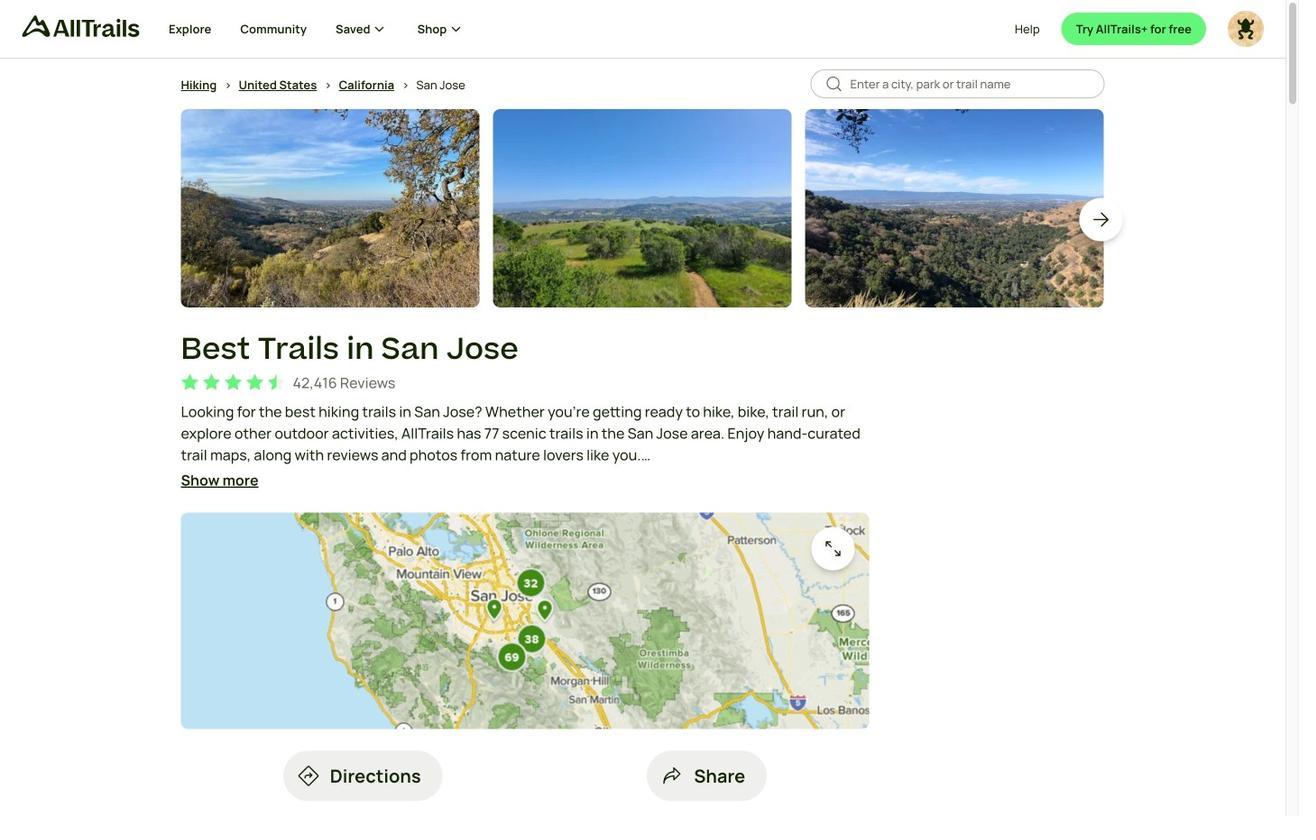 Task type: vqa. For each thing, say whether or not it's contained in the screenshot.
Cookie Consent Banner dialog
yes



Task type: locate. For each thing, give the bounding box(es) containing it.
map of trails in san jose, california image
[[181, 513, 870, 730]]

expand map image
[[823, 539, 844, 560]]

None search field
[[811, 70, 1105, 98]]

terry image
[[1229, 11, 1265, 47]]

trails in san jose, california, united states 31796812 | alltrails.com image
[[181, 109, 480, 308]]

cookie consent banner dialog
[[22, 731, 1265, 795]]

trails in san jose, california, united states 45929965 | alltrails.com image
[[493, 109, 792, 308]]

dialog
[[0, 0, 1300, 817]]



Task type: describe. For each thing, give the bounding box(es) containing it.
next image
[[1091, 209, 1113, 231]]

Enter a city, park or trail name field
[[851, 75, 1091, 93]]

trails in san jose, california, united states 24284104 | alltrails.com image
[[806, 109, 1104, 308]]



